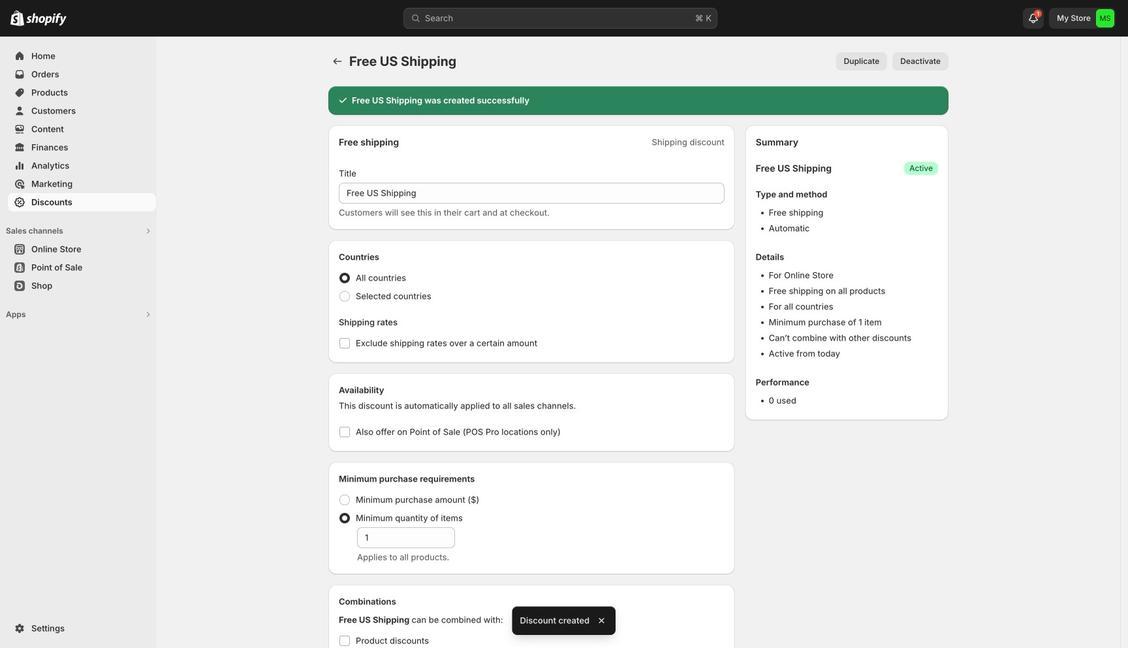 Task type: describe. For each thing, give the bounding box(es) containing it.
shopify image
[[26, 13, 67, 26]]



Task type: vqa. For each thing, say whether or not it's contained in the screenshot.
text box
yes



Task type: locate. For each thing, give the bounding box(es) containing it.
None text field
[[357, 528, 455, 548]]

None text field
[[339, 183, 724, 204]]

shopify image
[[10, 10, 24, 26]]

my store image
[[1096, 9, 1114, 27]]



